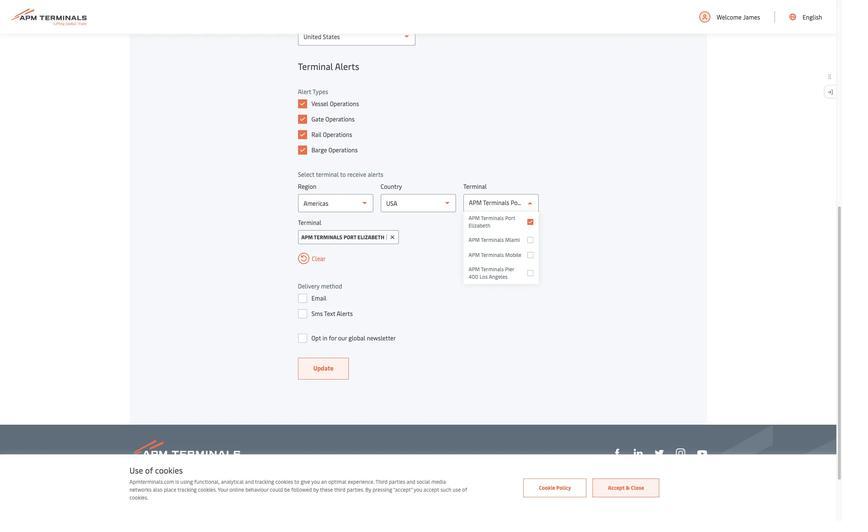 Task type: describe. For each thing, give the bounding box(es) containing it.
elizabeth for apm terminals port elizabeth
[[469, 222, 491, 229]]

able
[[394, 499, 404, 506]]

operations for rail operations
[[323, 130, 353, 138]]

opt
[[312, 334, 321, 342]]

to inside use of cookies apmterminals.com is using functional, analytical and tracking cookies to give you an optimal experience. third parties and social media networks also place tracking cookies. your online behaviour could be followed by these third parties. by pressing "accept" you accept such use of cookies.
[[295, 478, 300, 485]]

update
[[314, 364, 334, 372]]

daily
[[252, 499, 263, 506]]

youtube image
[[698, 450, 708, 457]]

0 vertical spatial tracking
[[255, 478, 274, 485]]

elizabeth for terminal
[[524, 198, 549, 207]]

cookie
[[539, 484, 556, 491]]

email
[[312, 294, 327, 302]]

and down 'daily'
[[262, 508, 271, 515]]

Post Code text field
[[298, 0, 416, 0]]

english
[[803, 13, 823, 21]]

list box containing apm terminals port elizabeth
[[464, 212, 539, 284]]

apm terminals port elizabeth for apm terminals port elizabeth
[[469, 215, 516, 229]]

clear button
[[298, 253, 326, 264]]

pressing
[[373, 486, 393, 493]]

operations for gate operations
[[326, 115, 355, 123]]

terminal inside save containers to your container watchlist and set daily watchlist email notifications. where available, you'll be able to create truck appointments or request additional services. manage your profile, terminal alerts and newsletter sign-ups all from your account dashboard.
[[225, 508, 246, 515]]

1 watchlist from the left
[[210, 499, 232, 506]]

1 horizontal spatial newsletter
[[367, 334, 396, 342]]

and left set
[[233, 499, 242, 506]]

types
[[313, 87, 328, 96]]

0 horizontal spatial you
[[312, 478, 320, 485]]

linkedin__x28_alt_x29__3_ link
[[634, 448, 643, 458]]

policy
[[557, 484, 572, 491]]

operations for vessel operations
[[330, 99, 359, 108]]

about
[[656, 499, 670, 506]]

welcome
[[717, 13, 742, 21]]

appointments
[[442, 499, 476, 506]]

operations for barge operations
[[329, 146, 358, 154]]

select terminal to receive alerts
[[298, 170, 384, 178]]

containers
[[142, 499, 167, 506]]

notifications.
[[302, 499, 332, 506]]

optimal
[[329, 478, 347, 485]]

Sms Text Alerts checkbox
[[298, 309, 307, 318]]

apm terminals port elizabeth for terminal
[[469, 198, 549, 207]]

linkedin image
[[634, 449, 643, 458]]

shape link
[[613, 448, 622, 458]]

parties
[[389, 478, 406, 485]]

create
[[412, 499, 427, 506]]

and up "accept"
[[407, 478, 416, 485]]

terminal alerts
[[298, 60, 360, 72]]

welcome james
[[717, 13, 761, 21]]

networks
[[130, 486, 152, 493]]

vessel
[[312, 99, 329, 108]]

email
[[287, 499, 300, 506]]

apm terminals miami
[[469, 236, 520, 243]]

Email checkbox
[[298, 294, 307, 303]]

angeles
[[489, 273, 508, 280]]

is
[[176, 478, 179, 485]]

english button
[[790, 0, 823, 34]]

be inside save containers to your container watchlist and set daily watchlist email notifications. where available, you'll be able to create truck appointments or request additional services. manage your profile, terminal alerts and newsletter sign-ups all from your account dashboard.
[[387, 499, 393, 506]]

to up services.
[[168, 499, 173, 506]]

account
[[161, 482, 192, 494]]

port inside apm terminals port elizabeth button
[[344, 234, 357, 241]]

gate operations
[[312, 115, 355, 123]]

0 vertical spatial manage
[[130, 482, 159, 494]]

1 horizontal spatial terminal
[[316, 170, 339, 178]]

twitter image
[[655, 449, 664, 458]]

manage account
[[130, 482, 192, 494]]

alert
[[298, 87, 312, 96]]

set
[[243, 499, 250, 506]]

to right able
[[406, 499, 411, 506]]

region
[[298, 182, 317, 190]]

use
[[130, 465, 143, 476]]

clear
[[312, 254, 326, 263]]

using
[[181, 478, 193, 485]]

give
[[301, 478, 310, 485]]

0 horizontal spatial cookies
[[155, 465, 183, 476]]

terminals inside button
[[314, 234, 343, 241]]

be inside use of cookies apmterminals.com is using functional, analytical and tracking cookies to give you an optimal experience. third parties and social media networks also place tracking cookies. your online behaviour could be followed by these third parties. by pressing "accept" you accept such use of cookies.
[[284, 486, 290, 493]]

1 vertical spatial terminal
[[464, 182, 487, 190]]

apm inside apm terminals port elizabeth
[[469, 215, 480, 222]]

terminals inside apm terminals pier 400 los angeles
[[481, 266, 504, 273]]

select
[[298, 170, 315, 178]]

save
[[130, 499, 141, 506]]

followed
[[292, 486, 312, 493]]

cookie policy
[[539, 484, 572, 491]]

parties.
[[347, 486, 365, 493]]

facebook image
[[613, 449, 622, 458]]

use of cookies apmterminals.com is using functional, analytical and tracking cookies to give you an optimal experience. third parties and social media networks also place tracking cookies. your online behaviour could be followed by these third parties. by pressing "accept" you accept such use of cookies.
[[130, 465, 468, 501]]

apm terminals port elizabeth button
[[298, 230, 399, 244]]

links
[[690, 482, 708, 494]]

could
[[270, 486, 283, 493]]

sms text alerts
[[312, 309, 353, 318]]

Please Select text field
[[298, 27, 416, 46]]

about apm terminals link
[[656, 499, 708, 506]]

elizabeth inside button
[[358, 234, 385, 241]]

delivery
[[298, 282, 320, 290]]

Rail Operations checkbox
[[298, 130, 307, 139]]

these
[[320, 486, 333, 493]]

vessel operations
[[312, 99, 359, 108]]

about apm terminals
[[656, 499, 708, 506]]

save containers to your container watchlist and set daily watchlist email notifications. where available, you'll be able to create truck appointments or request additional services. manage your profile, terminal alerts and newsletter sign-ups all from your account dashboard.
[[130, 499, 501, 515]]

mobile
[[506, 251, 522, 259]]

1 horizontal spatial your
[[196, 508, 206, 515]]

apmt footer logo image
[[130, 440, 240, 466]]

Opt in for our global newsletter checkbox
[[298, 334, 307, 343]]

additional
[[130, 508, 153, 515]]

you'll
[[373, 499, 386, 506]]

from
[[327, 508, 339, 515]]

port for apm terminals port elizabeth
[[506, 215, 516, 222]]

newsletter inside save containers to your container watchlist and set daily watchlist email notifications. where available, you'll be able to create truck appointments or request additional services. manage your profile, terminal alerts and newsletter sign-ups all from your account dashboard.
[[272, 508, 297, 515]]

use
[[453, 486, 461, 493]]

0 horizontal spatial tracking
[[178, 486, 197, 493]]

instagram link
[[676, 448, 686, 458]]

apm terminals mobile
[[469, 251, 522, 259]]

apm terminals port elizabeth inside button
[[302, 234, 385, 241]]

port for terminal
[[511, 198, 523, 207]]

functional,
[[194, 478, 220, 485]]

pier
[[506, 266, 515, 273]]

400
[[469, 273, 479, 280]]

cookie policy link
[[524, 478, 587, 497]]

text
[[324, 309, 336, 318]]

sms
[[312, 309, 323, 318]]

services.
[[155, 508, 174, 515]]



Task type: locate. For each thing, give the bounding box(es) containing it.
gate
[[312, 115, 324, 123]]

by
[[366, 486, 372, 493]]

apm terminals port elizabeth inside list box
[[469, 215, 516, 229]]

1 vertical spatial newsletter
[[272, 508, 297, 515]]

0 vertical spatial newsletter
[[367, 334, 396, 342]]

welcome james button
[[700, 0, 761, 34]]

global
[[349, 334, 366, 342]]

2 horizontal spatial elizabeth
[[524, 198, 549, 207]]

1 horizontal spatial cookies.
[[198, 486, 217, 493]]

all
[[320, 508, 326, 515]]

0 horizontal spatial of
[[145, 465, 153, 476]]

watchlist up profile,
[[210, 499, 232, 506]]

0 vertical spatial cookies
[[155, 465, 183, 476]]

1 horizontal spatial cookies
[[276, 478, 293, 485]]

accept & close
[[609, 484, 645, 491]]

1 vertical spatial of
[[463, 486, 468, 493]]

method
[[321, 282, 343, 290]]

also
[[153, 486, 163, 493]]

you
[[312, 478, 320, 485], [414, 486, 423, 493]]

where
[[334, 499, 349, 506]]

operations
[[330, 99, 359, 108], [326, 115, 355, 123], [323, 130, 353, 138], [329, 146, 358, 154]]

0 horizontal spatial terminal
[[225, 508, 246, 515]]

1 horizontal spatial manage
[[176, 508, 195, 515]]

be left able
[[387, 499, 393, 506]]

james
[[744, 13, 761, 21]]

watchlist down could
[[264, 499, 286, 506]]

2 horizontal spatial your
[[340, 508, 350, 515]]

be right could
[[284, 486, 290, 493]]

watchlist
[[210, 499, 232, 506], [264, 499, 286, 506]]

apm terminals port elizabeth up apm terminals miami
[[469, 215, 516, 229]]

1 vertical spatial tracking
[[178, 486, 197, 493]]

accept
[[424, 486, 440, 493]]

account
[[351, 508, 370, 515]]

for
[[329, 334, 337, 342]]

alerts right the receive
[[368, 170, 384, 178]]

0 horizontal spatial cookies.
[[130, 494, 148, 501]]

you down social
[[414, 486, 423, 493]]

corporate
[[652, 482, 688, 494]]

apm terminals port elizabeth up miami
[[469, 198, 549, 207]]

third
[[335, 486, 346, 493]]

ups
[[310, 508, 319, 515]]

0 vertical spatial alerts
[[335, 60, 360, 72]]

1 vertical spatial apm terminals port elizabeth
[[469, 215, 516, 229]]

City text field
[[422, 0, 539, 0]]

&
[[626, 484, 631, 491]]

media
[[432, 478, 446, 485]]

port inside apm terminals port elizabeth
[[506, 215, 516, 222]]

apm terminals port elizabeth
[[469, 198, 549, 207], [469, 215, 516, 229], [302, 234, 385, 241]]

0 horizontal spatial elizabeth
[[358, 234, 385, 241]]

accept & close button
[[593, 478, 660, 497]]

fill 44 link
[[655, 448, 664, 458]]

0 vertical spatial elizabeth
[[524, 198, 549, 207]]

manage
[[130, 482, 159, 494], [176, 508, 195, 515]]

manage inside save containers to your container watchlist and set daily watchlist email notifications. where available, you'll be able to create truck appointments or request additional services. manage your profile, terminal alerts and newsletter sign-ups all from your account dashboard.
[[176, 508, 195, 515]]

alerts right text on the left bottom
[[337, 309, 353, 318]]

0 vertical spatial you
[[312, 478, 320, 485]]

manage up save
[[130, 482, 159, 494]]

2 watchlist from the left
[[264, 499, 286, 506]]

1 vertical spatial elizabeth
[[469, 222, 491, 229]]

Gate Operations checkbox
[[298, 115, 307, 124]]

apm terminals port elizabeth up "clear"
[[302, 234, 385, 241]]

apm terminals pier 400 los angeles
[[469, 266, 515, 280]]

rail
[[312, 130, 322, 138]]

you up by
[[312, 478, 320, 485]]

alerts down the please select text field
[[335, 60, 360, 72]]

truck
[[428, 499, 441, 506]]

terminal down set
[[225, 508, 246, 515]]

1 horizontal spatial watchlist
[[264, 499, 286, 506]]

cookies. down functional,
[[198, 486, 217, 493]]

operations up gate operations
[[330, 99, 359, 108]]

1 vertical spatial be
[[387, 499, 393, 506]]

0 horizontal spatial newsletter
[[272, 508, 297, 515]]

close
[[632, 484, 645, 491]]

0 vertical spatial cookies.
[[198, 486, 217, 493]]

1 vertical spatial terminal
[[225, 508, 246, 515]]

0 vertical spatial alerts
[[368, 170, 384, 178]]

you tube link
[[698, 448, 708, 458]]

0 vertical spatial terminal
[[316, 170, 339, 178]]

online
[[230, 486, 244, 493]]

terminals
[[484, 198, 510, 207], [481, 215, 504, 222], [314, 234, 343, 241], [481, 236, 504, 243], [481, 251, 504, 259], [481, 266, 504, 273], [684, 499, 708, 506]]

dashboard.
[[371, 508, 398, 515]]

cookies up could
[[276, 478, 293, 485]]

cookies up is
[[155, 465, 183, 476]]

and up behaviour
[[245, 478, 254, 485]]

apm inside apm terminals pier 400 los angeles
[[469, 266, 480, 273]]

receive
[[348, 170, 367, 178]]

request
[[483, 499, 501, 506]]

Vessel Operations checkbox
[[298, 99, 307, 108]]

tracking up behaviour
[[255, 478, 274, 485]]

1 vertical spatial port
[[506, 215, 516, 222]]

0 horizontal spatial manage
[[130, 482, 159, 494]]

container
[[186, 499, 209, 506]]

0 vertical spatial of
[[145, 465, 153, 476]]

of right use
[[463, 486, 468, 493]]

your down 'where'
[[340, 508, 350, 515]]

1 horizontal spatial be
[[387, 499, 393, 506]]

2 vertical spatial apm terminals port elizabeth
[[302, 234, 385, 241]]

list box
[[464, 212, 539, 284]]

barge
[[312, 146, 327, 154]]

alert types
[[298, 87, 328, 96]]

or
[[477, 499, 482, 506]]

alerts inside save containers to your container watchlist and set daily watchlist email notifications. where available, you'll be able to create truck appointments or request additional services. manage your profile, terminal alerts and newsletter sign-ups all from your account dashboard.
[[247, 508, 260, 515]]

Barge Operations checkbox
[[298, 146, 307, 155]]

None checkbox
[[528, 219, 534, 225], [528, 237, 534, 243], [528, 252, 534, 258], [528, 219, 534, 225], [528, 237, 534, 243], [528, 252, 534, 258]]

2 vertical spatial terminal
[[298, 218, 322, 227]]

cookies
[[155, 465, 183, 476], [276, 478, 293, 485]]

1 vertical spatial cookies.
[[130, 494, 148, 501]]

1 horizontal spatial elizabeth
[[469, 222, 491, 229]]

0 horizontal spatial watchlist
[[210, 499, 232, 506]]

experience.
[[348, 478, 375, 485]]

place
[[164, 486, 177, 493]]

0 horizontal spatial your
[[174, 499, 185, 506]]

barge operations
[[312, 146, 358, 154]]

corporate links
[[652, 482, 708, 494]]

behaviour
[[246, 486, 269, 493]]

to left the receive
[[340, 170, 346, 178]]

newsletter down email at the left of page
[[272, 508, 297, 515]]

None checkbox
[[528, 270, 534, 276]]

0 vertical spatial port
[[511, 198, 523, 207]]

accept
[[609, 484, 625, 491]]

"accept"
[[394, 486, 413, 493]]

0 vertical spatial terminal
[[298, 60, 333, 72]]

available,
[[350, 499, 372, 506]]

2 vertical spatial port
[[344, 234, 357, 241]]

1 horizontal spatial alerts
[[368, 170, 384, 178]]

manage down the container
[[176, 508, 195, 515]]

an
[[322, 478, 327, 485]]

alerts
[[368, 170, 384, 178], [247, 508, 260, 515]]

operations down vessel operations
[[326, 115, 355, 123]]

1 vertical spatial you
[[414, 486, 423, 493]]

cookies. down networks
[[130, 494, 148, 501]]

1 horizontal spatial tracking
[[255, 478, 274, 485]]

your down account in the bottom left of the page
[[174, 499, 185, 506]]

profile,
[[208, 508, 224, 515]]

rail operations
[[312, 130, 353, 138]]

1 vertical spatial alerts
[[247, 508, 260, 515]]

tracking down "using"
[[178, 486, 197, 493]]

elizabeth
[[524, 198, 549, 207], [469, 222, 491, 229], [358, 234, 385, 241]]

instagram image
[[676, 449, 686, 458]]

in
[[323, 334, 328, 342]]

alerts
[[335, 60, 360, 72], [337, 309, 353, 318]]

of up apmterminals.com
[[145, 465, 153, 476]]

1 horizontal spatial you
[[414, 486, 423, 493]]

0 horizontal spatial be
[[284, 486, 290, 493]]

terminal
[[316, 170, 339, 178], [225, 508, 246, 515]]

1 vertical spatial cookies
[[276, 478, 293, 485]]

1 horizontal spatial of
[[463, 486, 468, 493]]

opt in for our global newsletter
[[312, 334, 396, 342]]

1 vertical spatial manage
[[176, 508, 195, 515]]

newsletter right global
[[367, 334, 396, 342]]

0 vertical spatial apm terminals port elizabeth
[[469, 198, 549, 207]]

to
[[340, 170, 346, 178], [295, 478, 300, 485], [168, 499, 173, 506], [406, 499, 411, 506]]

operations up barge operations
[[323, 130, 353, 138]]

0 horizontal spatial alerts
[[247, 508, 260, 515]]

0 vertical spatial be
[[284, 486, 290, 493]]

to left give
[[295, 478, 300, 485]]

1 vertical spatial alerts
[[337, 309, 353, 318]]

our
[[338, 334, 347, 342]]

terminal right select
[[316, 170, 339, 178]]

your
[[174, 499, 185, 506], [196, 508, 206, 515], [340, 508, 350, 515]]

and
[[245, 478, 254, 485], [407, 478, 416, 485], [233, 499, 242, 506], [262, 508, 271, 515]]

your
[[218, 486, 228, 493]]

your down the container
[[196, 508, 206, 515]]

apm inside button
[[302, 234, 313, 241]]

operations down rail operations on the left of page
[[329, 146, 358, 154]]

social
[[417, 478, 431, 485]]

alerts down 'daily'
[[247, 508, 260, 515]]

third
[[376, 478, 388, 485]]

2 vertical spatial elizabeth
[[358, 234, 385, 241]]

delivery method
[[298, 282, 343, 290]]



Task type: vqa. For each thing, say whether or not it's contained in the screenshot.
containers
yes



